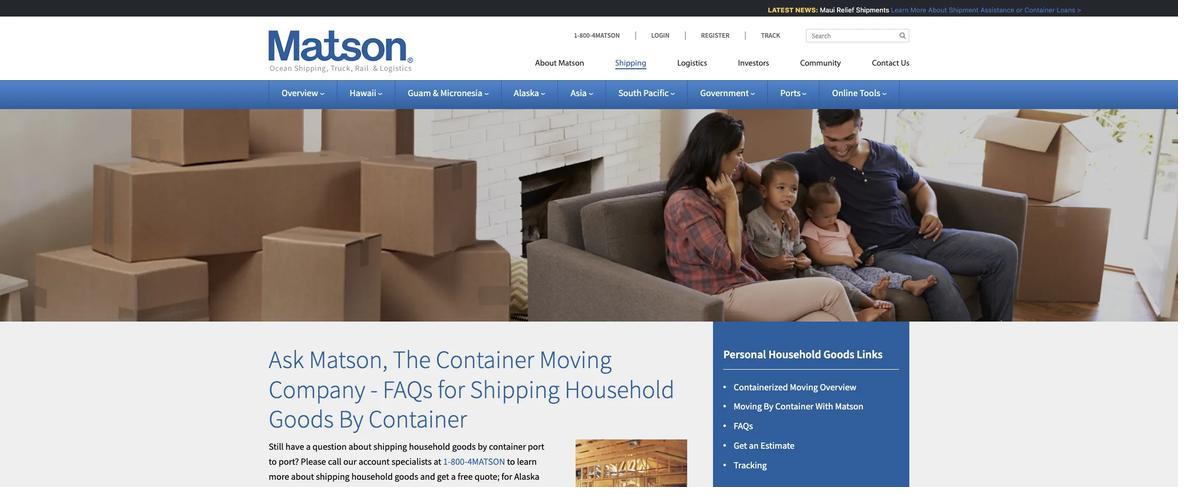 Task type: locate. For each thing, give the bounding box(es) containing it.
1 horizontal spatial 1-800-4matson link
[[574, 31, 636, 40]]

"latest
[[1012, 6, 1035, 14]]

0 horizontal spatial about
[[291, 470, 314, 482]]

about up our at the bottom
[[349, 440, 372, 452]]

800- up free on the bottom of page
[[451, 455, 468, 467]]

call
[[328, 455, 342, 467], [326, 485, 339, 487]]

alaska link
[[514, 87, 546, 99]]

overview
[[282, 87, 318, 99], [820, 381, 857, 393]]

1 horizontal spatial matson
[[836, 400, 864, 412]]

1-800-4matson
[[574, 31, 620, 40], [443, 455, 505, 467]]

learn more about shipment assistance or container loans > link
[[887, 6, 1078, 14]]

more
[[907, 6, 923, 14]]

call right please
[[326, 485, 339, 487]]

1 vertical spatial shipping
[[316, 470, 350, 482]]

matson
[[559, 59, 585, 68], [836, 400, 864, 412]]

1-800-4matson up about matson link
[[574, 31, 620, 40]]

0 vertical spatial goods
[[452, 440, 476, 452]]

0 vertical spatial moving
[[540, 344, 612, 375]]

call inside to learn more about shipping household goods and get a free quote; for alaska moves, please call alaska customer service
[[326, 485, 339, 487]]

for right the quote; at the left of the page
[[502, 470, 513, 482]]

1 vertical spatial household
[[352, 470, 393, 482]]

about
[[924, 6, 943, 14], [535, 59, 557, 68]]

0 vertical spatial shipping
[[616, 59, 647, 68]]

specialists
[[392, 455, 432, 467]]

Search search field
[[807, 29, 910, 42]]

community
[[801, 59, 842, 68]]

4matson up the quote; at the left of the page
[[468, 455, 505, 467]]

matson inside personal household goods links section
[[836, 400, 864, 412]]

at
[[434, 455, 442, 467]]

hawaii
[[350, 87, 376, 99]]

0 horizontal spatial 1-
[[443, 455, 451, 467]]

a right get
[[451, 470, 456, 482]]

latest
[[764, 6, 790, 14]]

1 vertical spatial faqs
[[734, 420, 753, 432]]

notifications"
[[1036, 6, 1079, 14]]

alaska down our at the bottom
[[341, 485, 366, 487]]

1 horizontal spatial 800-
[[580, 31, 592, 40]]

south pacific
[[619, 87, 669, 99]]

0 horizontal spatial for
[[438, 374, 465, 405]]

with
[[816, 400, 834, 412]]

1 vertical spatial for
[[438, 374, 465, 405]]

1 horizontal spatial moving
[[734, 400, 762, 412]]

1-800-4matson link up shipping link
[[574, 31, 636, 40]]

faqs inside personal household goods links section
[[734, 420, 753, 432]]

vehicle
[[738, 6, 767, 14]]

question
[[313, 440, 347, 452]]

0 vertical spatial and
[[911, 6, 923, 14]]

shipping inside to learn more about shipping household goods and get a free quote; for alaska moves, please call alaska customer service
[[316, 470, 350, 482]]

up
[[706, 6, 715, 14]]

1 horizontal spatial to
[[507, 455, 515, 467]]

1 vertical spatial alaska
[[515, 470, 540, 482]]

0 horizontal spatial please
[[301, 455, 326, 467]]

0 vertical spatial 1-800-4matson
[[574, 31, 620, 40]]

matson right with
[[836, 400, 864, 412]]

1 horizontal spatial for
[[502, 470, 513, 482]]

get an estimate link
[[734, 439, 795, 451]]

0 horizontal spatial goods
[[395, 470, 419, 482]]

0 horizontal spatial about
[[535, 59, 557, 68]]

0 horizontal spatial goods
[[269, 403, 334, 434]]

ports link
[[781, 87, 807, 99]]

None search field
[[807, 29, 910, 42]]

customer
[[368, 485, 406, 487]]

1 vertical spatial about
[[291, 470, 314, 482]]

1 horizontal spatial about
[[349, 440, 372, 452]]

to down still
[[269, 455, 277, 467]]

tracking
[[734, 459, 767, 471]]

1-800-4matson link down by
[[443, 455, 505, 467]]

for inside ask matson, the container moving company - faqs for shipping household goods by container
[[438, 374, 465, 405]]

1 vertical spatial household
[[565, 374, 675, 405]]

2 vertical spatial alaska
[[341, 485, 366, 487]]

1 horizontal spatial about
[[924, 6, 943, 14]]

1 vertical spatial a
[[451, 470, 456, 482]]

1 horizontal spatial goods
[[824, 347, 855, 361]]

household
[[769, 347, 822, 361], [565, 374, 675, 405]]

1 vertical spatial shipping
[[470, 374, 560, 405]]

0 horizontal spatial overview
[[282, 87, 318, 99]]

asia link
[[571, 87, 593, 99]]

0 vertical spatial goods
[[824, 347, 855, 361]]

to inside still have a question about shipping household goods by container port to port? please call our account specialists at
[[269, 455, 277, 467]]

for right check
[[812, 6, 821, 14]]

0 horizontal spatial faqs
[[383, 374, 433, 405]]

goods left by
[[452, 440, 476, 452]]

learn
[[517, 455, 537, 467]]

about up please
[[291, 470, 314, 482]]

links
[[857, 347, 883, 361]]

shipping up account
[[374, 440, 407, 452]]

0 vertical spatial household
[[769, 347, 822, 361]]

to learn more about shipping household goods and get a free quote; for alaska moves, please call alaska customer service
[[269, 455, 540, 487]]

1 horizontal spatial shipping
[[374, 440, 407, 452]]

by
[[478, 440, 487, 452]]

1 horizontal spatial goods
[[452, 440, 476, 452]]

dropping
[[623, 6, 659, 14]]

family sitting in living room among boxes and preparing to ship household goods with matson. image
[[0, 95, 1179, 322]]

1 horizontal spatial household
[[409, 440, 451, 452]]

still have a question about shipping household goods by container port to port? please call our account specialists at
[[269, 440, 545, 467]]

0 horizontal spatial household
[[565, 374, 675, 405]]

our
[[344, 455, 357, 467]]

0 horizontal spatial household
[[352, 470, 393, 482]]

0 vertical spatial about
[[349, 440, 372, 452]]

service
[[408, 485, 436, 487]]

0 horizontal spatial matson
[[559, 59, 585, 68]]

0 vertical spatial 1-
[[574, 31, 580, 40]]

1 horizontal spatial 4matson
[[592, 31, 620, 40]]

by up the question
[[339, 403, 364, 434]]

1 horizontal spatial faqs
[[734, 420, 753, 432]]

please
[[769, 6, 790, 14], [301, 455, 326, 467]]

by down containerized on the bottom
[[764, 400, 774, 412]]

off/picking
[[660, 6, 704, 14]]

2 vertical spatial for
[[502, 470, 513, 482]]

1 vertical spatial 1-800-4matson link
[[443, 455, 505, 467]]

1 vertical spatial and
[[420, 470, 435, 482]]

0 vertical spatial faqs
[[383, 374, 433, 405]]

asia
[[571, 87, 587, 99]]

shipping inside top menu navigation
[[616, 59, 647, 68]]

a inside still have a question about shipping household goods by container port to port? please call our account specialists at
[[306, 440, 311, 452]]

container
[[489, 440, 526, 452]]

faqs
[[383, 374, 433, 405], [734, 420, 753, 432]]

1 vertical spatial 4matson
[[468, 455, 505, 467]]

and up the service
[[420, 470, 435, 482]]

0 horizontal spatial shipping
[[316, 470, 350, 482]]

shipping down our at the bottom
[[316, 470, 350, 482]]

goods down the specialists
[[395, 470, 419, 482]]

0 horizontal spatial 1-800-4matson link
[[443, 455, 505, 467]]

0 horizontal spatial 1-800-4matson
[[443, 455, 505, 467]]

us
[[901, 59, 910, 68]]

1 vertical spatial overview
[[820, 381, 857, 393]]

please left check
[[769, 6, 790, 14]]

goods up have
[[269, 403, 334, 434]]

top menu navigation
[[535, 54, 910, 75]]

have
[[286, 440, 304, 452]]

0 vertical spatial call
[[328, 455, 342, 467]]

goods inside ask matson, the container moving company - faqs for shipping household goods by container
[[269, 403, 334, 434]]

household down account
[[352, 470, 393, 482]]

1 to from the left
[[269, 455, 277, 467]]

household
[[409, 440, 451, 452], [352, 470, 393, 482]]

track
[[762, 31, 781, 40]]

matson up asia
[[559, 59, 585, 68]]

0 vertical spatial for
[[812, 6, 821, 14]]

adjusted
[[851, 6, 878, 14]]

shipping
[[374, 440, 407, 452], [316, 470, 350, 482]]

shipping inside still have a question about shipping household goods by container port to port? please call our account specialists at
[[374, 440, 407, 452]]

0 vertical spatial please
[[769, 6, 790, 14]]

4matson up shipping link
[[592, 31, 620, 40]]

for inside to learn more about shipping household goods and get a free quote; for alaska moves, please call alaska customer service
[[502, 470, 513, 482]]

government
[[701, 87, 749, 99]]

about right more
[[924, 6, 943, 14]]

about inside still have a question about shipping household goods by container port to port? please call our account specialists at
[[349, 440, 372, 452]]

1 horizontal spatial 1-800-4matson
[[574, 31, 620, 40]]

alaska down about matson at the top
[[514, 87, 539, 99]]

blue matson logo with ocean, shipping, truck, rail and logistics written beneath it. image
[[269, 31, 414, 73]]

your
[[717, 6, 736, 14]]

please inside still have a question about shipping household goods by container port to port? please call our account specialists at
[[301, 455, 326, 467]]

moves,
[[269, 485, 297, 487]]

containerized moving overview link
[[734, 381, 857, 393]]

household inside ask matson, the container moving company - faqs for shipping household goods by container
[[565, 374, 675, 405]]

0 horizontal spatial 4matson
[[468, 455, 505, 467]]

overview link
[[282, 87, 325, 99]]

1 horizontal spatial by
[[764, 400, 774, 412]]

1-800-4matson down by
[[443, 455, 505, 467]]

1 horizontal spatial shipping
[[616, 59, 647, 68]]

1 vertical spatial goods
[[269, 403, 334, 434]]

0 horizontal spatial moving
[[540, 344, 612, 375]]

shipping link
[[600, 54, 662, 75]]

1 vertical spatial 800-
[[451, 455, 468, 467]]

1 horizontal spatial overview
[[820, 381, 857, 393]]

0 horizontal spatial by
[[339, 403, 364, 434]]

1 vertical spatial about
[[535, 59, 557, 68]]

to down container on the left
[[507, 455, 515, 467]]

about up alaska link
[[535, 59, 557, 68]]

by
[[764, 400, 774, 412], [339, 403, 364, 434]]

800- up about matson link
[[580, 31, 592, 40]]

0 horizontal spatial shipping
[[470, 374, 560, 405]]

posted
[[969, 6, 990, 14]]

shipments
[[852, 6, 885, 14]]

an
[[749, 439, 759, 451]]

1 vertical spatial please
[[301, 455, 326, 467]]

1 horizontal spatial household
[[769, 347, 822, 361]]

faqs right -
[[383, 374, 433, 405]]

household up at
[[409, 440, 451, 452]]

overview inside personal household goods links section
[[820, 381, 857, 393]]

and left holiday
[[911, 6, 923, 14]]

operating
[[880, 6, 909, 14]]

0 horizontal spatial and
[[420, 470, 435, 482]]

2 to from the left
[[507, 455, 515, 467]]

1 horizontal spatial a
[[451, 470, 456, 482]]

0 vertical spatial shipping
[[374, 440, 407, 452]]

household inside to learn more about shipping household goods and get a free quote; for alaska moves, please call alaska customer service
[[352, 470, 393, 482]]

call left our at the bottom
[[328, 455, 342, 467]]

0 vertical spatial a
[[306, 440, 311, 452]]

goods
[[824, 347, 855, 361], [269, 403, 334, 434]]

0 vertical spatial alaska
[[514, 87, 539, 99]]

for right the
[[438, 374, 465, 405]]

0 horizontal spatial a
[[306, 440, 311, 452]]

0 vertical spatial matson
[[559, 59, 585, 68]]

micronesia
[[441, 87, 483, 99]]

track link
[[746, 31, 781, 40]]

alaska down learn
[[515, 470, 540, 482]]

faqs up get
[[734, 420, 753, 432]]

online
[[833, 87, 858, 99]]

a
[[306, 440, 311, 452], [451, 470, 456, 482]]

by inside ask matson, the container moving company - faqs for shipping household goods by container
[[339, 403, 364, 434]]

1-800-4matson link
[[574, 31, 636, 40], [443, 455, 505, 467]]

1 vertical spatial matson
[[836, 400, 864, 412]]

0 horizontal spatial to
[[269, 455, 277, 467]]

0 vertical spatial overview
[[282, 87, 318, 99]]

1- right at
[[443, 455, 451, 467]]

0 vertical spatial household
[[409, 440, 451, 452]]

alaska
[[514, 87, 539, 99], [515, 470, 540, 482], [341, 485, 366, 487]]

faqs inside ask matson, the container moving company - faqs for shipping household goods by container
[[383, 374, 433, 405]]

moving inside ask matson, the container moving company - faqs for shipping household goods by container
[[540, 344, 612, 375]]

please down the question
[[301, 455, 326, 467]]

about
[[349, 440, 372, 452], [291, 470, 314, 482]]

possible
[[823, 6, 849, 14]]

1 vertical spatial moving
[[790, 381, 818, 393]]

1 vertical spatial call
[[326, 485, 339, 487]]

dropping off/picking up your vehicle please check for possible adjusted operating and holiday hours posted under "latest notifications" before visiting us.
[[623, 6, 1137, 14]]

1- up about matson link
[[574, 31, 580, 40]]

a right have
[[306, 440, 311, 452]]

goods left links
[[824, 347, 855, 361]]

1 vertical spatial goods
[[395, 470, 419, 482]]



Task type: describe. For each thing, give the bounding box(es) containing it.
ask
[[269, 344, 304, 375]]

goods inside still have a question about shipping household goods by container port to port? please call our account specialists at
[[452, 440, 476, 452]]

goods inside to learn more about shipping household goods and get a free quote; for alaska moves, please call alaska customer service
[[395, 470, 419, 482]]

tools
[[860, 87, 881, 99]]

port
[[528, 440, 545, 452]]

still
[[269, 440, 284, 452]]

hawaii link
[[350, 87, 383, 99]]

learn
[[887, 6, 905, 14]]

personal household goods links section
[[701, 322, 923, 487]]

guam
[[408, 87, 431, 99]]

under
[[992, 6, 1010, 14]]

&
[[433, 87, 439, 99]]

call inside still have a question about shipping household goods by container port to port? please call our account specialists at
[[328, 455, 342, 467]]

0 vertical spatial 800-
[[580, 31, 592, 40]]

0 vertical spatial about
[[924, 6, 943, 14]]

goods inside section
[[824, 347, 855, 361]]

port?
[[279, 455, 299, 467]]

guam & micronesia link
[[408, 87, 489, 99]]

south
[[619, 87, 642, 99]]

moving by container with matson
[[734, 400, 864, 412]]

maui
[[816, 6, 831, 14]]

about inside to learn more about shipping household goods and get a free quote; for alaska moves, please call alaska customer service
[[291, 470, 314, 482]]

contact us link
[[857, 54, 910, 75]]

get an estimate
[[734, 439, 795, 451]]

quote;
[[475, 470, 500, 482]]

2 horizontal spatial moving
[[790, 381, 818, 393]]

online tools
[[833, 87, 881, 99]]

company
[[269, 374, 366, 405]]

faqs link
[[734, 420, 753, 432]]

logistics
[[678, 59, 708, 68]]

matson inside top menu navigation
[[559, 59, 585, 68]]

visiting
[[1103, 6, 1125, 14]]

free
[[458, 470, 473, 482]]

get
[[437, 470, 449, 482]]

shipment
[[945, 6, 975, 14]]

the
[[393, 344, 431, 375]]

south pacific link
[[619, 87, 675, 99]]

investors
[[739, 59, 770, 68]]

1 horizontal spatial 1-
[[574, 31, 580, 40]]

ports
[[781, 87, 801, 99]]

about inside top menu navigation
[[535, 59, 557, 68]]

more
[[269, 470, 289, 482]]

a inside to learn more about shipping household goods and get a free quote; for alaska moves, please call alaska customer service
[[451, 470, 456, 482]]

personal
[[724, 347, 767, 361]]

login link
[[636, 31, 685, 40]]

before
[[1081, 6, 1101, 14]]

to inside to learn more about shipping household goods and get a free quote; for alaska moves, please call alaska customer service
[[507, 455, 515, 467]]

community link
[[785, 54, 857, 75]]

about matson link
[[535, 54, 600, 75]]

moving by container with matson link
[[734, 400, 864, 412]]

about matson
[[535, 59, 585, 68]]

1 vertical spatial 1-
[[443, 455, 451, 467]]

pacific
[[644, 87, 669, 99]]

1 horizontal spatial please
[[769, 6, 790, 14]]

>
[[1073, 6, 1078, 14]]

containerized
[[734, 381, 788, 393]]

government link
[[701, 87, 756, 99]]

assistance
[[977, 6, 1011, 14]]

tracking link
[[734, 459, 767, 471]]

account
[[359, 455, 390, 467]]

2 vertical spatial moving
[[734, 400, 762, 412]]

household inside still have a question about shipping household goods by container port to port? please call our account specialists at
[[409, 440, 451, 452]]

search image
[[900, 32, 906, 39]]

or
[[1012, 6, 1019, 14]]

by inside personal household goods links section
[[764, 400, 774, 412]]

2 horizontal spatial for
[[812, 6, 821, 14]]

relief
[[833, 6, 850, 14]]

logistics link
[[662, 54, 723, 75]]

register
[[701, 31, 730, 40]]

-
[[371, 374, 378, 405]]

login
[[652, 31, 670, 40]]

check
[[792, 6, 810, 14]]

online tools link
[[833, 87, 887, 99]]

1 vertical spatial 1-800-4matson
[[443, 455, 505, 467]]

latest news: maui relief shipments learn more about shipment assistance or container loans >
[[764, 6, 1078, 14]]

household inside section
[[769, 347, 822, 361]]

containerized moving overview
[[734, 381, 857, 393]]

hours
[[949, 6, 967, 14]]

get
[[734, 439, 748, 451]]

contact us
[[873, 59, 910, 68]]

contact
[[873, 59, 900, 68]]

investors link
[[723, 54, 785, 75]]

loans
[[1053, 6, 1072, 14]]

0 vertical spatial 4matson
[[592, 31, 620, 40]]

0 vertical spatial 1-800-4matson link
[[574, 31, 636, 40]]

shipping inside ask matson, the container moving company - faqs for shipping household goods by container
[[470, 374, 560, 405]]

news:
[[791, 6, 814, 14]]

0 horizontal spatial 800-
[[451, 455, 468, 467]]

and inside to learn more about shipping household goods and get a free quote; for alaska moves, please call alaska customer service
[[420, 470, 435, 482]]

container inside personal household goods links section
[[776, 400, 814, 412]]

guam & micronesia
[[408, 87, 483, 99]]

please
[[299, 485, 324, 487]]

holiday
[[925, 6, 947, 14]]

1 horizontal spatial and
[[911, 6, 923, 14]]

estimate
[[761, 439, 795, 451]]



Task type: vqa. For each thing, say whether or not it's contained in the screenshot.
rightmost Pay
no



